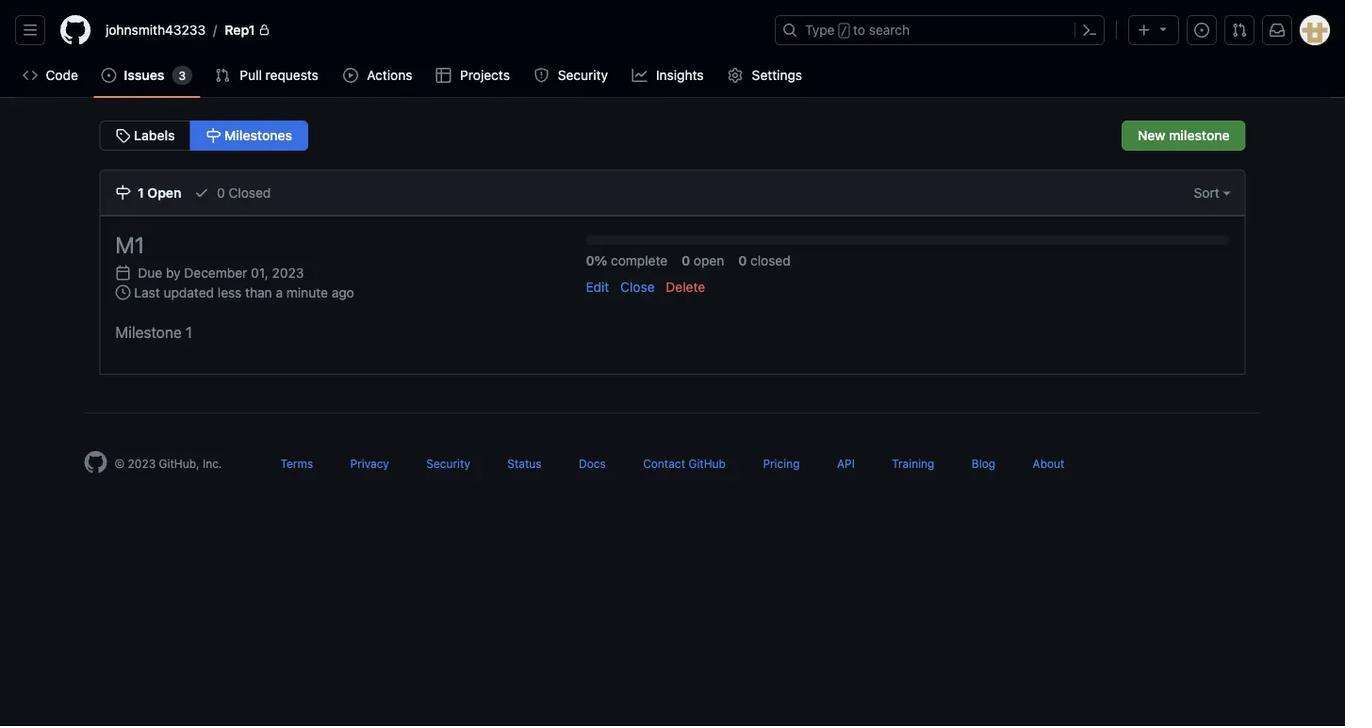 Task type: describe. For each thing, give the bounding box(es) containing it.
milestone image for milestones
[[206, 128, 221, 143]]

pricing
[[763, 457, 800, 470]]

1 horizontal spatial 1
[[186, 324, 192, 342]]

edit link
[[586, 277, 609, 297]]

new milestone link
[[1122, 121, 1246, 151]]

pull requests link
[[208, 61, 328, 90]]

footer containing © 2023 github, inc.
[[69, 413, 1276, 521]]

to
[[853, 22, 866, 38]]

a
[[276, 285, 283, 300]]

terms link
[[280, 457, 313, 470]]

milestones
[[221, 128, 292, 143]]

actions link
[[336, 61, 421, 90]]

by
[[166, 265, 181, 280]]

issues
[[124, 67, 164, 83]]

0% complete
[[586, 253, 668, 268]]

issue opened image for git pull request icon within the the pull requests link
[[101, 68, 116, 83]]

plus image
[[1137, 23, 1152, 38]]

1 horizontal spatial 2023
[[272, 265, 304, 280]]

play image
[[343, 68, 358, 83]]

0 vertical spatial homepage image
[[60, 15, 91, 45]]

about link
[[1033, 457, 1065, 470]]

status
[[508, 457, 542, 470]]

issue element
[[99, 121, 308, 151]]

01,
[[251, 265, 268, 280]]

milestone image for 1           open
[[115, 185, 131, 200]]

/ for type
[[841, 25, 848, 38]]

1           open
[[134, 185, 181, 200]]

command palette image
[[1082, 23, 1097, 38]]

due by december 01, 2023
[[134, 265, 304, 280]]

0 for 0           closed
[[217, 185, 225, 200]]

gear image
[[728, 68, 743, 83]]

0           closed link
[[194, 171, 271, 215]]

docs
[[579, 457, 606, 470]]

0 closed
[[739, 253, 791, 268]]

3
[[179, 69, 186, 82]]

1 vertical spatial security link
[[426, 457, 470, 470]]

©
[[115, 457, 125, 470]]

projects
[[460, 67, 510, 83]]

privacy
[[350, 457, 389, 470]]

© 2023 github, inc.
[[115, 457, 222, 470]]

docs link
[[579, 457, 606, 470]]

open
[[147, 185, 181, 200]]

actions
[[367, 67, 412, 83]]

close button
[[621, 277, 655, 297]]

status link
[[508, 457, 542, 470]]

tag image
[[115, 128, 131, 143]]

0%
[[586, 253, 608, 268]]

1 horizontal spatial git pull request image
[[1232, 23, 1247, 38]]

milestone
[[1169, 128, 1230, 143]]

m1 link
[[115, 232, 145, 258]]

clock image
[[115, 285, 131, 300]]

settings link
[[721, 61, 811, 90]]

milestone
[[115, 324, 182, 342]]

search
[[869, 22, 910, 38]]

0 for 0 open
[[682, 253, 690, 268]]

1           open link
[[115, 171, 181, 215]]

complete
[[611, 253, 668, 268]]

than
[[245, 285, 272, 300]]

labels
[[131, 128, 175, 143]]

0           closed
[[213, 185, 271, 200]]

pricing link
[[763, 457, 800, 470]]

notifications image
[[1270, 23, 1285, 38]]

code image
[[23, 68, 38, 83]]

new milestone
[[1138, 128, 1230, 143]]

projects link
[[429, 61, 519, 90]]

training
[[892, 457, 935, 470]]

sort
[[1194, 185, 1223, 200]]

list containing johnsmith43233 /
[[98, 15, 764, 45]]

december
[[184, 265, 247, 280]]

security inside security link
[[558, 67, 608, 83]]



Task type: locate. For each thing, give the bounding box(es) containing it.
milestone image up "check" "icon" at the top
[[206, 128, 221, 143]]

0 vertical spatial 1
[[138, 185, 144, 200]]

0 horizontal spatial security link
[[426, 457, 470, 470]]

terms
[[280, 457, 313, 470]]

security
[[558, 67, 608, 83], [426, 457, 470, 470]]

insights link
[[625, 61, 713, 90]]

/
[[213, 22, 217, 38], [841, 25, 848, 38]]

table image
[[436, 68, 451, 83]]

training link
[[892, 457, 935, 470]]

/ inside johnsmith43233 /
[[213, 22, 217, 38]]

milestone image
[[206, 128, 221, 143], [115, 185, 131, 200]]

insights
[[656, 67, 704, 83]]

triangle down image
[[1156, 21, 1171, 36]]

security link left graph icon
[[526, 61, 617, 90]]

0 horizontal spatial 1
[[138, 185, 144, 200]]

1 vertical spatial security
[[426, 457, 470, 470]]

/ left to
[[841, 25, 848, 38]]

lock image
[[259, 25, 270, 36]]

0 horizontal spatial milestone image
[[115, 185, 131, 200]]

issue opened image left issues
[[101, 68, 116, 83]]

minute
[[286, 285, 328, 300]]

contact
[[643, 457, 685, 470]]

contact github link
[[643, 457, 726, 470]]

code
[[46, 67, 78, 83]]

/ for johnsmith43233
[[213, 22, 217, 38]]

1 horizontal spatial security link
[[526, 61, 617, 90]]

0 inside 0           closed link
[[217, 185, 225, 200]]

0 horizontal spatial security
[[426, 457, 470, 470]]

delete
[[666, 279, 705, 295]]

1 vertical spatial git pull request image
[[215, 68, 230, 83]]

0 vertical spatial issue opened image
[[1195, 23, 1210, 38]]

type / to search
[[805, 22, 910, 38]]

api link
[[837, 457, 855, 470]]

1 vertical spatial 2023
[[128, 457, 156, 470]]

rep1
[[225, 22, 255, 38]]

contact github
[[643, 457, 726, 470]]

blog link
[[972, 457, 996, 470]]

calendar image
[[115, 265, 131, 280]]

close
[[621, 279, 655, 295]]

1 horizontal spatial security
[[558, 67, 608, 83]]

new
[[1138, 128, 1166, 143]]

2 horizontal spatial 0
[[739, 253, 747, 268]]

0 horizontal spatial 0
[[217, 185, 225, 200]]

0 open
[[682, 253, 724, 268]]

security link
[[526, 61, 617, 90], [426, 457, 470, 470]]

git pull request image left notifications image
[[1232, 23, 1247, 38]]

git pull request image left pull
[[215, 68, 230, 83]]

1
[[138, 185, 144, 200], [186, 324, 192, 342]]

1 inside 1           open link
[[138, 185, 144, 200]]

1 horizontal spatial milestone image
[[206, 128, 221, 143]]

issue opened image
[[1195, 23, 1210, 38], [101, 68, 116, 83]]

1 down updated
[[186, 324, 192, 342]]

git pull request image inside the pull requests link
[[215, 68, 230, 83]]

shield image
[[534, 68, 549, 83]]

0 horizontal spatial git pull request image
[[215, 68, 230, 83]]

code link
[[15, 61, 86, 90]]

due
[[138, 265, 162, 280]]

1 vertical spatial homepage image
[[84, 451, 107, 474]]

issue opened image right triangle down image
[[1195, 23, 1210, 38]]

closed
[[229, 185, 271, 200]]

0 right "check" "icon" at the top
[[217, 185, 225, 200]]

0 vertical spatial 2023
[[272, 265, 304, 280]]

2023 right '©'
[[128, 457, 156, 470]]

last
[[134, 285, 160, 300]]

inc.
[[203, 457, 222, 470]]

privacy link
[[350, 457, 389, 470]]

closed
[[751, 253, 791, 268]]

api
[[837, 457, 855, 470]]

open
[[694, 253, 724, 268]]

1 vertical spatial issue opened image
[[101, 68, 116, 83]]

/ inside type / to search
[[841, 25, 848, 38]]

issue opened image for the right git pull request icon
[[1195, 23, 1210, 38]]

1 horizontal spatial /
[[841, 25, 848, 38]]

1 vertical spatial 1
[[186, 324, 192, 342]]

0 left closed
[[739, 253, 747, 268]]

homepage image
[[60, 15, 91, 45], [84, 451, 107, 474]]

1 vertical spatial milestone image
[[115, 185, 131, 200]]

security link left status
[[426, 457, 470, 470]]

2023 up a
[[272, 265, 304, 280]]

last updated less than a minute ago
[[131, 285, 354, 300]]

about
[[1033, 457, 1065, 470]]

0 horizontal spatial issue opened image
[[101, 68, 116, 83]]

sort button
[[1180, 171, 1245, 215]]

milestone image inside 1           open link
[[115, 185, 131, 200]]

pull requests
[[240, 67, 318, 83]]

m1
[[115, 232, 145, 258]]

ago
[[332, 285, 354, 300]]

delete button
[[666, 277, 705, 297]]

0 horizontal spatial 2023
[[128, 457, 156, 470]]

0 vertical spatial milestone image
[[206, 128, 221, 143]]

2023
[[272, 265, 304, 280], [128, 457, 156, 470]]

0 vertical spatial security link
[[526, 61, 617, 90]]

milestone 1
[[115, 324, 192, 342]]

1 horizontal spatial issue opened image
[[1195, 23, 1210, 38]]

homepage image left '©'
[[84, 451, 107, 474]]

graph image
[[632, 68, 647, 83]]

johnsmith43233 link
[[98, 15, 213, 45]]

pull
[[240, 67, 262, 83]]

milestone image inside issue element
[[206, 128, 221, 143]]

0 for 0 closed
[[739, 253, 747, 268]]

johnsmith43233
[[106, 22, 206, 38]]

security left status
[[426, 457, 470, 470]]

1 horizontal spatial 0
[[682, 253, 690, 268]]

0 vertical spatial security
[[558, 67, 608, 83]]

edit
[[586, 279, 609, 295]]

github,
[[159, 457, 199, 470]]

0
[[217, 185, 225, 200], [682, 253, 690, 268], [739, 253, 747, 268]]

milestone image left 1           open
[[115, 185, 131, 200]]

updated
[[164, 285, 214, 300]]

labels link
[[99, 121, 191, 151]]

git pull request image
[[1232, 23, 1247, 38], [215, 68, 230, 83]]

security right shield image
[[558, 67, 608, 83]]

1 left open
[[138, 185, 144, 200]]

/ left 'rep1'
[[213, 22, 217, 38]]

list
[[98, 15, 764, 45]]

0 horizontal spatial /
[[213, 22, 217, 38]]

rep1 link
[[217, 15, 278, 45]]

settings
[[752, 67, 802, 83]]

less
[[218, 285, 242, 300]]

requests
[[266, 67, 318, 83]]

milestones link
[[190, 121, 308, 151]]

security inside footer
[[426, 457, 470, 470]]

blog
[[972, 457, 996, 470]]

0 left open
[[682, 253, 690, 268]]

check image
[[194, 185, 210, 200]]

homepage image up code
[[60, 15, 91, 45]]

github
[[689, 457, 726, 470]]

johnsmith43233 /
[[106, 22, 217, 38]]

footer
[[69, 413, 1276, 521]]

0 vertical spatial git pull request image
[[1232, 23, 1247, 38]]

type
[[805, 22, 835, 38]]



Task type: vqa. For each thing, say whether or not it's contained in the screenshot.
New milestone link
yes



